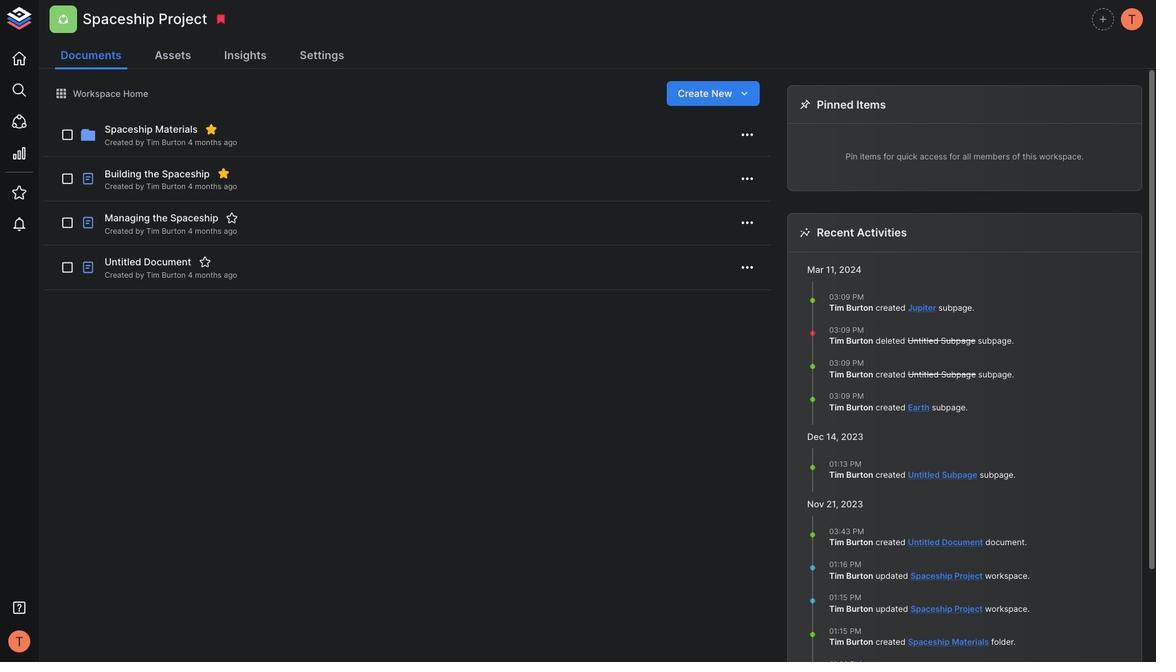 Task type: locate. For each thing, give the bounding box(es) containing it.
1 horizontal spatial favorite image
[[226, 212, 238, 224]]

remove favorite image
[[205, 123, 218, 136]]

remove bookmark image
[[215, 13, 227, 25]]

1 vertical spatial favorite image
[[199, 256, 211, 269]]

0 horizontal spatial favorite image
[[199, 256, 211, 269]]

0 vertical spatial favorite image
[[226, 212, 238, 224]]

favorite image
[[226, 212, 238, 224], [199, 256, 211, 269]]

remove favorite image
[[217, 167, 230, 180]]



Task type: vqa. For each thing, say whether or not it's contained in the screenshot.
the Remove Favorite icon
yes



